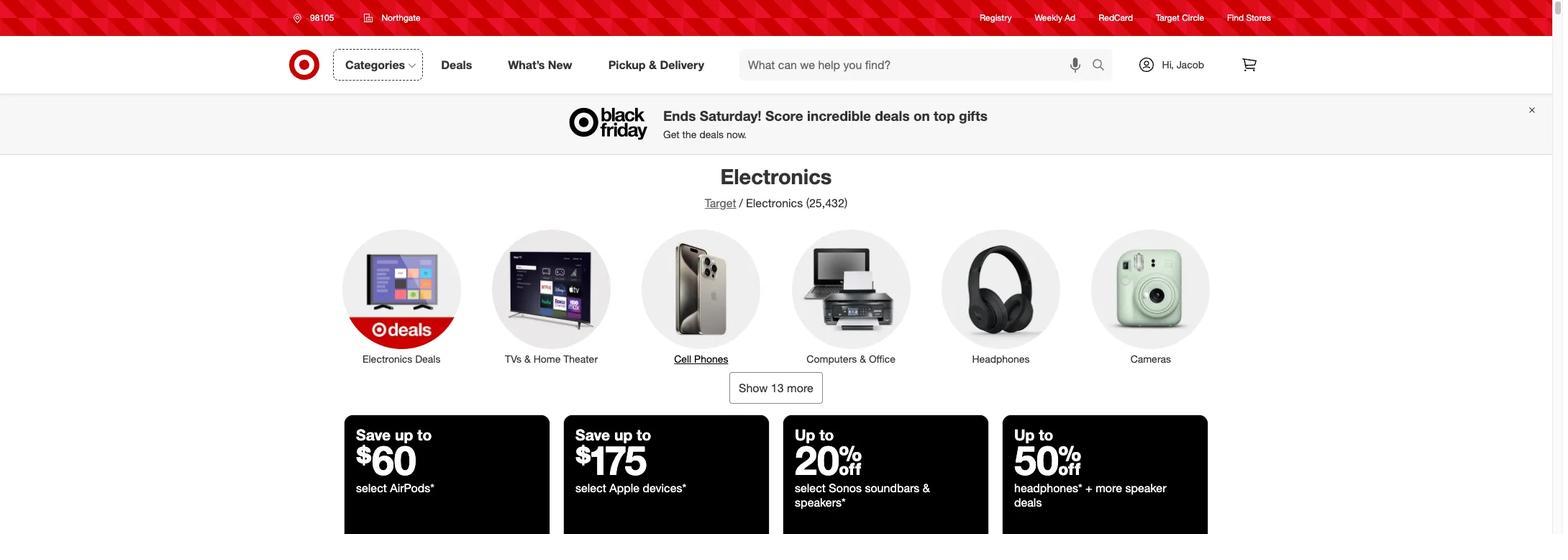 Task type: describe. For each thing, give the bounding box(es) containing it.
electronics target / electronics (25,432)
[[705, 163, 848, 210]]

1 horizontal spatial target
[[1157, 13, 1180, 23]]

electronics deals link
[[333, 227, 471, 366]]

pickup & delivery link
[[596, 49, 723, 81]]

save up to for $175
[[576, 425, 652, 444]]

4 to from the left
[[1039, 425, 1054, 444]]

1 vertical spatial electronics
[[746, 196, 803, 210]]

cell phones
[[675, 352, 729, 365]]

home
[[534, 352, 561, 365]]

deals link
[[429, 49, 490, 81]]

/
[[740, 196, 743, 210]]

select for $60
[[356, 480, 387, 495]]

& inside select sonos soundbars & speakers*
[[923, 480, 930, 495]]

headphones* + more speaker deals
[[1015, 480, 1167, 509]]

apple
[[610, 480, 640, 495]]

new
[[548, 57, 573, 72]]

show 13 more
[[739, 380, 814, 395]]

circle
[[1183, 13, 1205, 23]]

office
[[869, 352, 896, 365]]

select apple devices*
[[576, 480, 687, 495]]

ends saturday! score incredible deals on top gifts get the deals now.
[[664, 108, 988, 140]]

cell phones link
[[632, 227, 771, 366]]

cell
[[675, 352, 692, 365]]

1 to from the left
[[417, 425, 432, 444]]

13
[[771, 380, 784, 395]]

deals inside deals link
[[441, 57, 472, 72]]

ad
[[1065, 13, 1076, 23]]

redcard link
[[1099, 12, 1134, 24]]

more for +
[[1096, 480, 1123, 495]]

20
[[795, 435, 862, 484]]

find
[[1228, 13, 1244, 23]]

up for $175
[[615, 425, 633, 444]]

weekly ad link
[[1035, 12, 1076, 24]]

airpods*
[[390, 480, 435, 495]]

select sonos soundbars & speakers*
[[795, 480, 930, 509]]

target inside electronics target / electronics (25,432)
[[705, 196, 737, 210]]

cameras link
[[1082, 227, 1221, 366]]

up for 50
[[1015, 425, 1035, 444]]

computers & office
[[807, 352, 896, 365]]

hi, jacob
[[1163, 58, 1205, 71]]

ends
[[664, 108, 696, 124]]

deals for ends saturday! score incredible deals on top gifts
[[875, 108, 910, 124]]

tvs & home theater
[[505, 352, 598, 365]]

headphones
[[973, 352, 1030, 365]]

target circle link
[[1157, 12, 1205, 24]]

deals inside electronics deals link
[[415, 352, 441, 365]]

what's
[[508, 57, 545, 72]]

pickup
[[609, 57, 646, 72]]

find stores link
[[1228, 12, 1272, 24]]

delivery
[[660, 57, 705, 72]]

2 to from the left
[[637, 425, 652, 444]]

What can we help you find? suggestions appear below search field
[[740, 49, 1096, 81]]

find stores
[[1228, 13, 1272, 23]]

registry
[[980, 13, 1012, 23]]

phones
[[695, 352, 729, 365]]

devices*
[[643, 480, 687, 495]]

more for 13
[[787, 380, 814, 395]]

& for office
[[860, 352, 867, 365]]



Task type: locate. For each thing, give the bounding box(es) containing it.
up to up headphones*
[[1015, 425, 1054, 444]]

up
[[395, 425, 413, 444], [615, 425, 633, 444]]

0 horizontal spatial up to
[[795, 425, 834, 444]]

computers & office link
[[782, 227, 921, 366]]

more right 13
[[787, 380, 814, 395]]

up to for 50
[[1015, 425, 1054, 444]]

& right soundbars
[[923, 480, 930, 495]]

up to
[[795, 425, 834, 444], [1015, 425, 1054, 444]]

up for $60
[[395, 425, 413, 444]]

speakers*
[[795, 495, 846, 509]]

save up apple
[[576, 425, 610, 444]]

more inside headphones* + more speaker deals
[[1096, 480, 1123, 495]]

weekly
[[1035, 13, 1063, 23]]

1 horizontal spatial select
[[576, 480, 607, 495]]

98105
[[310, 12, 334, 23]]

target black friday image down headphones* + more speaker deals in the bottom of the page
[[1003, 521, 1208, 534]]

get
[[664, 128, 680, 140]]

0 vertical spatial deals
[[875, 108, 910, 124]]

headphones link
[[932, 227, 1071, 366]]

what's new
[[508, 57, 573, 72]]

categories link
[[333, 49, 423, 81]]

save for $175
[[576, 425, 610, 444]]

3 to from the left
[[820, 425, 834, 444]]

target black friday image for 50
[[1003, 521, 1208, 534]]

show
[[739, 380, 768, 395]]

save up to for $60
[[356, 425, 432, 444]]

2 horizontal spatial select
[[795, 480, 826, 495]]

on
[[914, 108, 930, 124]]

0 vertical spatial electronics
[[721, 163, 832, 189]]

2 select from the left
[[576, 480, 607, 495]]

1 up from the left
[[395, 425, 413, 444]]

2 save from the left
[[576, 425, 610, 444]]

deals right the
[[700, 128, 724, 140]]

2 up to from the left
[[1015, 425, 1054, 444]]

1 select from the left
[[356, 480, 387, 495]]

0 horizontal spatial target
[[705, 196, 737, 210]]

tvs & home theater link
[[482, 227, 621, 366]]

+
[[1086, 480, 1093, 495]]

target
[[1157, 13, 1180, 23], [705, 196, 737, 210]]

1 target black friday image from the left
[[345, 521, 550, 534]]

select left apple
[[576, 480, 607, 495]]

1 vertical spatial target
[[705, 196, 737, 210]]

up for 20
[[795, 425, 816, 444]]

0 vertical spatial deals
[[441, 57, 472, 72]]

theater
[[564, 352, 598, 365]]

2 target black friday image from the left
[[784, 521, 989, 534]]

now.
[[727, 128, 747, 140]]

sonos
[[829, 480, 862, 495]]

saturday!
[[700, 108, 762, 124]]

1 horizontal spatial up
[[1015, 425, 1035, 444]]

jacob
[[1177, 58, 1205, 71]]

save for $60
[[356, 425, 391, 444]]

select inside select sonos soundbars & speakers*
[[795, 480, 826, 495]]

soundbars
[[865, 480, 920, 495]]

up up select airpods*
[[395, 425, 413, 444]]

0 vertical spatial more
[[787, 380, 814, 395]]

tvs
[[505, 352, 522, 365]]

score
[[766, 108, 804, 124]]

electronics inside electronics deals link
[[363, 352, 413, 365]]

deals inside headphones* + more speaker deals
[[1015, 495, 1042, 509]]

select for $175
[[576, 480, 607, 495]]

search button
[[1086, 49, 1120, 83]]

to right $60
[[417, 425, 432, 444]]

0 horizontal spatial more
[[787, 380, 814, 395]]

0 horizontal spatial save
[[356, 425, 391, 444]]

& right pickup
[[649, 57, 657, 72]]

weekly ad
[[1035, 13, 1076, 23]]

0 horizontal spatial up
[[795, 425, 816, 444]]

& right 'tvs'
[[525, 352, 531, 365]]

deals for headphones* + more speaker
[[1015, 495, 1042, 509]]

northgate button
[[355, 5, 430, 31]]

registry link
[[980, 12, 1012, 24]]

2 horizontal spatial target black friday image
[[1003, 521, 1208, 534]]

1 horizontal spatial more
[[1096, 480, 1123, 495]]

deals left on
[[875, 108, 910, 124]]

computers
[[807, 352, 857, 365]]

what's new link
[[496, 49, 591, 81]]

more inside button
[[787, 380, 814, 395]]

$60
[[356, 435, 417, 484]]

up to for 20
[[795, 425, 834, 444]]

1 save up to from the left
[[356, 425, 432, 444]]

2 horizontal spatial deals
[[1015, 495, 1042, 509]]

gifts
[[959, 108, 988, 124]]

0 horizontal spatial target black friday image
[[345, 521, 550, 534]]

up to down show 13 more button on the bottom
[[795, 425, 834, 444]]

target black friday image for $60
[[345, 521, 550, 534]]

target link
[[705, 196, 737, 210]]

$175
[[576, 435, 647, 484]]

deals
[[875, 108, 910, 124], [700, 128, 724, 140], [1015, 495, 1042, 509]]

northgate
[[382, 12, 421, 23]]

top
[[934, 108, 956, 124]]

target black friday image
[[345, 521, 550, 534], [784, 521, 989, 534], [1003, 521, 1208, 534]]

up
[[795, 425, 816, 444], [1015, 425, 1035, 444]]

1 horizontal spatial up
[[615, 425, 633, 444]]

electronics
[[721, 163, 832, 189], [746, 196, 803, 210], [363, 352, 413, 365]]

target circle
[[1157, 13, 1205, 23]]

headphones*
[[1015, 480, 1083, 495]]

save up to
[[356, 425, 432, 444], [576, 425, 652, 444]]

pickup & delivery
[[609, 57, 705, 72]]

up down show 13 more button on the bottom
[[795, 425, 816, 444]]

0 horizontal spatial select
[[356, 480, 387, 495]]

save up to up select airpods*
[[356, 425, 432, 444]]

categories
[[345, 57, 405, 72]]

select left airpods*
[[356, 480, 387, 495]]

2 up from the left
[[615, 425, 633, 444]]

1 vertical spatial deals
[[415, 352, 441, 365]]

save
[[356, 425, 391, 444], [576, 425, 610, 444]]

electronics for electronics target / electronics (25,432)
[[721, 163, 832, 189]]

select left sonos
[[795, 480, 826, 495]]

& left "office"
[[860, 352, 867, 365]]

select airpods*
[[356, 480, 438, 495]]

save up to up apple
[[576, 425, 652, 444]]

stores
[[1247, 13, 1272, 23]]

search
[[1086, 59, 1120, 73]]

target left /
[[705, 196, 737, 210]]

1 horizontal spatial save up to
[[576, 425, 652, 444]]

3 select from the left
[[795, 480, 826, 495]]

0 horizontal spatial deals
[[415, 352, 441, 365]]

0 horizontal spatial save up to
[[356, 425, 432, 444]]

target black friday image down select sonos soundbars & speakers*
[[784, 521, 989, 534]]

98105 button
[[284, 5, 349, 31]]

1 save from the left
[[356, 425, 391, 444]]

target black friday image for 20
[[784, 521, 989, 534]]

0 horizontal spatial deals
[[700, 128, 724, 140]]

1 horizontal spatial up to
[[1015, 425, 1054, 444]]

cameras
[[1131, 352, 1172, 365]]

target left circle
[[1157, 13, 1180, 23]]

&
[[649, 57, 657, 72], [525, 352, 531, 365], [860, 352, 867, 365], [923, 480, 930, 495]]

& for home
[[525, 352, 531, 365]]

1 horizontal spatial deals
[[875, 108, 910, 124]]

1 up to from the left
[[795, 425, 834, 444]]

50
[[1015, 435, 1082, 484]]

electronics deals
[[363, 352, 441, 365]]

2 save up to from the left
[[576, 425, 652, 444]]

to
[[417, 425, 432, 444], [637, 425, 652, 444], [820, 425, 834, 444], [1039, 425, 1054, 444]]

1 up from the left
[[795, 425, 816, 444]]

redcard
[[1099, 13, 1134, 23]]

1 horizontal spatial deals
[[441, 57, 472, 72]]

& for delivery
[[649, 57, 657, 72]]

0 horizontal spatial up
[[395, 425, 413, 444]]

select for 20
[[795, 480, 826, 495]]

show 13 more button
[[730, 372, 823, 403]]

save up select airpods*
[[356, 425, 391, 444]]

0 vertical spatial target
[[1157, 13, 1180, 23]]

up up headphones*
[[1015, 425, 1035, 444]]

hi,
[[1163, 58, 1174, 71]]

incredible
[[808, 108, 872, 124]]

select
[[356, 480, 387, 495], [576, 480, 607, 495], [795, 480, 826, 495]]

deals down 50
[[1015, 495, 1042, 509]]

1 horizontal spatial target black friday image
[[784, 521, 989, 534]]

2 up from the left
[[1015, 425, 1035, 444]]

1 horizontal spatial save
[[576, 425, 610, 444]]

1 vertical spatial deals
[[700, 128, 724, 140]]

speaker
[[1126, 480, 1167, 495]]

2 vertical spatial electronics
[[363, 352, 413, 365]]

target black friday image down airpods*
[[345, 521, 550, 534]]

electronics for electronics deals
[[363, 352, 413, 365]]

deals
[[441, 57, 472, 72], [415, 352, 441, 365]]

to up 'select apple devices*'
[[637, 425, 652, 444]]

3 target black friday image from the left
[[1003, 521, 1208, 534]]

up up apple
[[615, 425, 633, 444]]

to up sonos
[[820, 425, 834, 444]]

more
[[787, 380, 814, 395], [1096, 480, 1123, 495]]

2 vertical spatial deals
[[1015, 495, 1042, 509]]

more right +
[[1096, 480, 1123, 495]]

the
[[683, 128, 697, 140]]

1 vertical spatial more
[[1096, 480, 1123, 495]]

to up headphones*
[[1039, 425, 1054, 444]]

(25,432)
[[807, 196, 848, 210]]



Task type: vqa. For each thing, say whether or not it's contained in the screenshot.
"102000529207761" in the bottom right of the page
no



